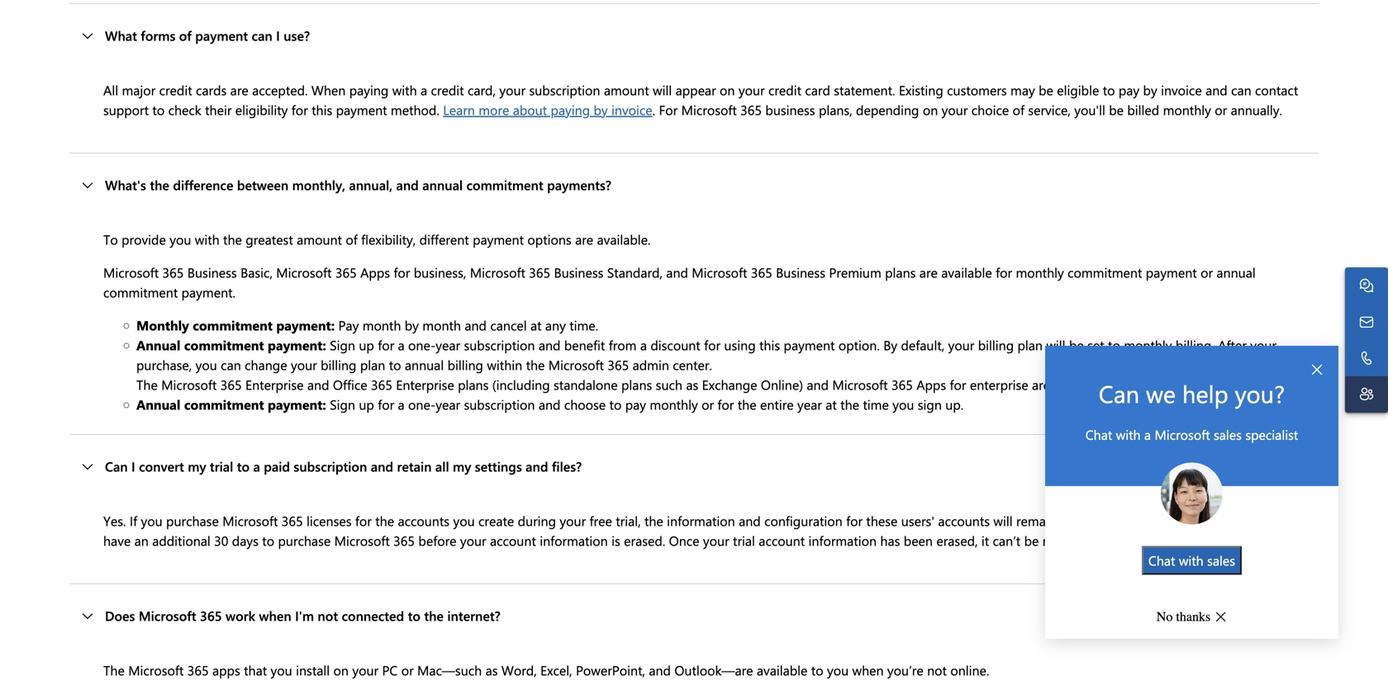 Task type: locate. For each thing, give the bounding box(es) containing it.
settings
[[475, 458, 522, 476]]

2 horizontal spatial on
[[923, 101, 938, 118]]

with up thanks
[[1179, 552, 1204, 570]]

this inside sign up for a one-year subscription and benefit from a discount for using this payment option. by default, your billing plan will be set to monthly billing. after your purchase, you can change your billing plan to annual billing within the microsoft 365 admin center. the microsoft 365 enterprise and office 365 enterprise plans (including standalone plans such as exchange online) and microsoft 365 apps for enterprise are available for annual commitment payment.
[[760, 336, 780, 354]]

0 vertical spatial one-
[[408, 336, 436, 354]]

up inside sign up for a one-year subscription and benefit from a discount for using this payment option. by default, your billing plan will be set to monthly billing. after your purchase, you can change your billing plan to annual billing within the microsoft 365 admin center. the microsoft 365 enterprise and office 365 enterprise plans (including standalone plans such as exchange online) and microsoft 365 apps for enterprise are available for annual commitment payment.
[[359, 336, 374, 354]]

2 vertical spatial can
[[221, 356, 241, 374]]

0 horizontal spatial pay
[[625, 396, 646, 414]]

0 horizontal spatial invoice
[[612, 101, 653, 118]]

accounts up erased,
[[938, 512, 990, 530]]

benefit
[[564, 336, 605, 354]]

accounts
[[398, 512, 450, 530], [938, 512, 990, 530]]

can for can i convert my trial to a paid subscription and retain all my settings and files?
[[105, 458, 128, 476]]

0 vertical spatial available
[[942, 264, 992, 281]]

microsoft
[[682, 101, 737, 118], [103, 264, 159, 281], [276, 264, 332, 281], [470, 264, 526, 281], [692, 264, 747, 281], [549, 356, 604, 374], [161, 376, 217, 394], [833, 376, 888, 394], [1155, 426, 1210, 444], [222, 512, 278, 530], [334, 532, 390, 550], [139, 607, 196, 625], [128, 662, 184, 680]]

or up billing. after
[[1201, 264, 1213, 281]]

entire
[[760, 396, 794, 414]]

0 vertical spatial payment.
[[182, 283, 236, 301]]

0 horizontal spatial of
[[179, 26, 192, 44]]

i inside dropdown button
[[131, 458, 135, 476]]

microsoft up days
[[222, 512, 278, 530]]

monthly commitment payment: pay month by month and cancel at any time.
[[136, 316, 598, 334]]

will up 'for'
[[653, 81, 672, 99]]

can for can we help you?
[[1099, 378, 1140, 410]]

apps
[[360, 264, 390, 281], [917, 376, 946, 394]]

and down any
[[539, 336, 561, 354]]

microsoft down appear
[[682, 101, 737, 118]]

credit
[[159, 81, 192, 99], [431, 81, 464, 99], [769, 81, 802, 99]]

year inside sign up for a one-year subscription and benefit from a discount for using this payment option. by default, your billing plan will be set to monthly billing. after your purchase, you can change your billing plan to annual billing within the microsoft 365 admin center. the microsoft 365 enterprise and office 365 enterprise plans (including standalone plans such as exchange online) and microsoft 365 apps for enterprise are available for annual commitment payment.
[[436, 336, 460, 354]]

month right pay
[[363, 316, 401, 334]]

are up default,
[[920, 264, 938, 281]]

1 vertical spatial can
[[1231, 81, 1252, 99]]

1 horizontal spatial will
[[994, 512, 1013, 530]]

major
[[122, 81, 156, 99]]

0 horizontal spatial accounts
[[398, 512, 450, 530]]

annual for annual commitment payment:
[[136, 336, 181, 354]]

microsoft right does
[[139, 607, 196, 625]]

pay
[[1119, 81, 1140, 99], [625, 396, 646, 414]]

0 vertical spatial pay
[[1119, 81, 1140, 99]]

annual down monthly
[[136, 336, 181, 354]]

days
[[232, 532, 259, 550]]

1 account from the left
[[490, 532, 536, 550]]

2 horizontal spatial of
[[1013, 101, 1025, 118]]

sign up for a one-year subscription and benefit from a discount for using this payment option. by default, your billing plan will be set to monthly billing. after your purchase, you can change your billing plan to annual billing within the microsoft 365 admin center. the microsoft 365 enterprise and office 365 enterprise plans (including standalone plans such as exchange online) and microsoft 365 apps for enterprise are available for annual commitment payment.
[[136, 336, 1304, 394]]

chat for chat with a microsoft sales specialist
[[1086, 426, 1113, 444]]

0 vertical spatial up
[[359, 336, 374, 354]]

0 horizontal spatial credit
[[159, 81, 192, 99]]

1 horizontal spatial as
[[686, 376, 699, 394]]

0 horizontal spatial i
[[131, 458, 135, 476]]

available inside sign up for a one-year subscription and benefit from a discount for using this payment option. by default, your billing plan will be set to monthly billing. after your purchase, you can change your billing plan to annual billing within the microsoft 365 admin center. the microsoft 365 enterprise and office 365 enterprise plans (including standalone plans such as exchange online) and microsoft 365 apps for enterprise are available for annual commitment payment.
[[1054, 376, 1105, 394]]

0 horizontal spatial apps
[[360, 264, 390, 281]]

subscription up 'learn more about paying by invoice' link
[[529, 81, 600, 99]]

0 horizontal spatial once
[[669, 532, 700, 550]]

the down 'purchase,'
[[136, 376, 158, 394]]

when inside "dropdown button"
[[259, 607, 291, 625]]

1 horizontal spatial available
[[942, 264, 992, 281]]

can we help you?
[[1099, 378, 1285, 410]]

1 horizontal spatial billing
[[448, 356, 483, 374]]

subscription
[[529, 81, 600, 99], [464, 336, 535, 354], [464, 396, 535, 414], [294, 458, 367, 476]]

no
[[1157, 610, 1173, 625]]

cancel
[[490, 316, 527, 334]]

1 vertical spatial i
[[131, 458, 135, 476]]

billing left within
[[448, 356, 483, 374]]

annual inside the microsoft 365 business basic, microsoft 365 apps for business, microsoft 365 business standard, and microsoft 365 business premium plans are available for monthly commitment payment or annual commitment payment.
[[1217, 264, 1256, 281]]

1 one- from the top
[[408, 336, 436, 354]]

1 enterprise from the left
[[245, 376, 304, 394]]

paying inside all major credit cards are accepted. when paying with a credit card, your subscription amount will appear on your credit card statement. existing customers may be eligible to pay by invoice and can contact support to check their eligibility for this payment method.
[[349, 81, 389, 99]]

365 left work
[[200, 607, 222, 625]]

when
[[259, 607, 291, 625], [852, 662, 884, 680]]

payment: up change
[[268, 336, 326, 354]]

365 left business
[[741, 101, 762, 118]]

plan up enterprise
[[1018, 336, 1043, 354]]

pc
[[382, 662, 398, 680]]

by up billed
[[1143, 81, 1158, 99]]

2 horizontal spatial plans
[[885, 264, 916, 281]]

accounts up "before" at the left bottom of page
[[398, 512, 450, 530]]

commitment up options
[[467, 176, 544, 194]]

1 up from the top
[[359, 336, 374, 354]]

1 horizontal spatial credit
[[431, 81, 464, 99]]

if
[[130, 512, 137, 530]]

will left set
[[1047, 336, 1066, 354]]

purchase,
[[136, 356, 192, 374]]

1 horizontal spatial pay
[[1119, 81, 1140, 99]]

monthly,
[[292, 176, 345, 194]]

monthly inside sign up for a one-year subscription and benefit from a discount for using this payment option. by default, your billing plan will be set to monthly billing. after your purchase, you can change your billing plan to annual billing within the microsoft 365 admin center. the microsoft 365 enterprise and office 365 enterprise plans (including standalone plans such as exchange online) and microsoft 365 apps for enterprise are available for annual commitment payment.
[[1124, 336, 1172, 354]]

0 vertical spatial as
[[686, 376, 699, 394]]

1 horizontal spatial month
[[423, 316, 461, 334]]

2 horizontal spatial trial
[[1190, 512, 1212, 530]]

your left woman's face image
[[1134, 512, 1160, 530]]

sales left specialist
[[1214, 426, 1242, 444]]

1 vertical spatial pay
[[625, 396, 646, 414]]

0 vertical spatial payment:
[[276, 316, 335, 334]]

you'll
[[1263, 512, 1294, 530]]

can i convert my trial to a paid subscription and retain all my settings and files?
[[105, 458, 582, 476]]

2 sign from the top
[[330, 396, 355, 414]]

1 horizontal spatial accounts
[[938, 512, 990, 530]]

account down create
[[490, 532, 536, 550]]

1 horizontal spatial apps
[[917, 376, 946, 394]]

can inside dropdown button
[[105, 458, 128, 476]]

plans
[[885, 264, 916, 281], [458, 376, 489, 394], [622, 376, 652, 394]]

chat for chat with sales
[[1149, 552, 1176, 570]]

1 accounts from the left
[[398, 512, 450, 530]]

subscription right paid
[[294, 458, 367, 476]]

not right i'm
[[318, 607, 338, 625]]

2 vertical spatial will
[[994, 512, 1013, 530]]

0 horizontal spatial the
[[103, 662, 125, 680]]

1 horizontal spatial trial
[[733, 532, 755, 550]]

this down when
[[312, 101, 332, 118]]

payment: down change
[[268, 396, 326, 414]]

sign
[[330, 336, 355, 354], [330, 396, 355, 414]]

as down center.
[[686, 376, 699, 394]]

free up chat with sales
[[1163, 512, 1186, 530]]

of down may
[[1013, 101, 1025, 118]]

1 vertical spatial plan
[[360, 356, 385, 374]]

what's the difference between monthly, annual, and annual commitment payments? button
[[69, 154, 1319, 216]]

enterprise
[[970, 376, 1029, 394]]

chat inside button
[[1149, 552, 1176, 570]]

the right what's
[[150, 176, 169, 194]]

0 vertical spatial sales
[[1214, 426, 1242, 444]]

annual inside what's the difference between monthly, annual, and annual commitment payments? dropdown button
[[422, 176, 463, 194]]

on right appear
[[720, 81, 735, 99]]

commitment down billing. after
[[1171, 376, 1246, 394]]

2 horizontal spatial business
[[776, 264, 826, 281]]

be inside yes. if you purchase microsoft 365 licenses for the accounts you create during your free trial, the information and configuration for these users' accounts will remain intact. once your free trial expires, you'll have an additional 30 days to purchase microsoft 365 before your account information is erased. once your trial account information has been erased, it can't be retrieved.
[[1024, 532, 1039, 550]]

payment inside all major credit cards are accepted. when paying with a credit card, your subscription amount will appear on your credit card statement. existing customers may be eligible to pay by invoice and can contact support to check their eligibility for this payment method.
[[336, 101, 387, 118]]

and left cancel
[[465, 316, 487, 334]]

my right convert
[[188, 458, 206, 476]]

your right appear
[[739, 81, 765, 99]]

payment inside sign up for a one-year subscription and benefit from a discount for using this payment option. by default, your billing plan will be set to monthly billing. after your purchase, you can change your billing plan to annual billing within the microsoft 365 admin center. the microsoft 365 enterprise and office 365 enterprise plans (including standalone plans such as exchange online) and microsoft 365 apps for enterprise are available for annual commitment payment.
[[784, 336, 835, 354]]

1 horizontal spatial can
[[1099, 378, 1140, 410]]

can left 'use?'
[[252, 26, 273, 44]]

with up method.
[[392, 81, 417, 99]]

for inside all major credit cards are accepted. when paying with a credit card, your subscription amount will appear on your credit card statement. existing customers may be eligible to pay by invoice and can contact support to check their eligibility for this payment method.
[[292, 101, 308, 118]]

0 horizontal spatial chat
[[1086, 426, 1113, 444]]

as inside sign up for a one-year subscription and benefit from a discount for using this payment option. by default, your billing plan will be set to monthly billing. after your purchase, you can change your billing plan to annual billing within the microsoft 365 admin center. the microsoft 365 enterprise and office 365 enterprise plans (including standalone plans such as exchange online) and microsoft 365 apps for enterprise are available for annual commitment payment.
[[686, 376, 699, 394]]

microsoft down licenses
[[334, 532, 390, 550]]

as
[[686, 376, 699, 394], [486, 662, 498, 680]]

1 my from the left
[[188, 458, 206, 476]]

is
[[612, 532, 620, 550]]

the inside dropdown button
[[150, 176, 169, 194]]

0 horizontal spatial as
[[486, 662, 498, 680]]

payment inside dropdown button
[[195, 26, 248, 44]]

will inside all major credit cards are accepted. when paying with a credit card, your subscription amount will appear on your credit card statement. existing customers may be eligible to pay by invoice and can contact support to check their eligibility for this payment method.
[[653, 81, 672, 99]]

the up erased. at the bottom of the page
[[645, 512, 663, 530]]

pay down 'admin'
[[625, 396, 646, 414]]

0 horizontal spatial will
[[653, 81, 672, 99]]

0 horizontal spatial trial
[[210, 458, 233, 476]]

365 left apps
[[187, 662, 209, 680]]

are right enterprise
[[1032, 376, 1050, 394]]

(including
[[492, 376, 550, 394]]

subscription inside dropdown button
[[294, 458, 367, 476]]

2 annual from the top
[[136, 396, 181, 414]]

learn more about paying by invoice . for microsoft 365 business plans, depending on your choice of service, you'll be billed monthly or annually.
[[443, 101, 1283, 118]]

admin
[[633, 356, 669, 374]]

2 vertical spatial on
[[333, 662, 349, 680]]

1 horizontal spatial invoice
[[1161, 81, 1202, 99]]

billing up enterprise
[[978, 336, 1014, 354]]

will up can't
[[994, 512, 1013, 530]]

1 business from the left
[[187, 264, 237, 281]]

by
[[884, 336, 898, 354]]

can inside all major credit cards are accepted. when paying with a credit card, your subscription amount will appear on your credit card statement. existing customers may be eligible to pay by invoice and can contact support to check their eligibility for this payment method.
[[1231, 81, 1252, 99]]

trial inside dropdown button
[[210, 458, 233, 476]]

0 horizontal spatial when
[[259, 607, 291, 625]]

0 vertical spatial i
[[276, 26, 280, 44]]

or inside the microsoft 365 business basic, microsoft 365 apps for business, microsoft 365 business standard, and microsoft 365 business premium plans are available for monthly commitment payment or annual commitment payment.
[[1201, 264, 1213, 281]]

amount inside all major credit cards are accepted. when paying with a credit card, your subscription amount will appear on your credit card statement. existing customers may be eligible to pay by invoice and can contact support to check their eligibility for this payment method.
[[604, 81, 649, 99]]

the inside sign up for a one-year subscription and benefit from a discount for using this payment option. by default, your billing plan will be set to monthly billing. after your purchase, you can change your billing plan to annual billing within the microsoft 365 admin center. the microsoft 365 enterprise and office 365 enterprise plans (including standalone plans such as exchange online) and microsoft 365 apps for enterprise are available for annual commitment payment.
[[526, 356, 545, 374]]

1 vertical spatial at
[[826, 396, 837, 414]]

1 horizontal spatial can
[[252, 26, 273, 44]]

0 vertical spatial can
[[252, 26, 273, 44]]

basic,
[[241, 264, 273, 281]]

these
[[866, 512, 898, 530]]

1 horizontal spatial paying
[[551, 101, 590, 118]]

2 horizontal spatial will
[[1047, 336, 1066, 354]]

up down 'monthly commitment payment: pay month by month and cancel at any time.'
[[359, 336, 374, 354]]

a down we
[[1145, 426, 1151, 444]]

depending
[[856, 101, 919, 118]]

change
[[245, 356, 287, 374]]

to inside yes. if you purchase microsoft 365 licenses for the accounts you create during your free trial, the information and configuration for these users' accounts will remain intact. once your free trial expires, you'll have an additional 30 days to purchase microsoft 365 before your account information is erased. once your trial account information has been erased, it can't be retrieved.
[[262, 532, 274, 550]]

the
[[136, 376, 158, 394], [103, 662, 125, 680]]

2 horizontal spatial available
[[1054, 376, 1105, 394]]

a inside dropdown button
[[253, 458, 260, 476]]

will inside sign up for a one-year subscription and benefit from a discount for using this payment option. by default, your billing plan will be set to monthly billing. after your purchase, you can change your billing plan to annual billing within the microsoft 365 admin center. the microsoft 365 enterprise and office 365 enterprise plans (including standalone plans such as exchange online) and microsoft 365 apps for enterprise are available for annual commitment payment.
[[1047, 336, 1066, 354]]

service,
[[1028, 101, 1071, 118]]

during
[[518, 512, 556, 530]]

annual
[[422, 176, 463, 194], [1217, 264, 1256, 281], [405, 356, 444, 374], [1129, 376, 1168, 394]]

the inside "dropdown button"
[[424, 607, 444, 625]]

and right online)
[[807, 376, 829, 394]]

chat with sales
[[1149, 552, 1236, 570]]

of
[[179, 26, 192, 44], [1013, 101, 1025, 118], [346, 230, 358, 248]]

by down the business,
[[405, 316, 419, 334]]

be up service,
[[1039, 81, 1054, 99]]

at left any
[[531, 316, 542, 334]]

year down the business,
[[436, 336, 460, 354]]

pay up billed
[[1119, 81, 1140, 99]]

you down annual commitment payment:
[[196, 356, 217, 374]]

0 vertical spatial this
[[312, 101, 332, 118]]

i left convert
[[131, 458, 135, 476]]

additional
[[152, 532, 211, 550]]

0 horizontal spatial available
[[757, 662, 808, 680]]

payment. inside sign up for a one-year subscription and benefit from a discount for using this payment option. by default, your billing plan will be set to monthly billing. after your purchase, you can change your billing plan to annual billing within the microsoft 365 admin center. the microsoft 365 enterprise and office 365 enterprise plans (including standalone plans such as exchange online) and microsoft 365 apps for enterprise are available for annual commitment payment.
[[1250, 376, 1304, 394]]

free
[[590, 512, 612, 530], [1163, 512, 1186, 530]]

0 vertical spatial will
[[653, 81, 672, 99]]

1 vertical spatial paying
[[551, 101, 590, 118]]

has
[[881, 532, 900, 550]]

1 horizontal spatial business
[[554, 264, 604, 281]]

0 vertical spatial annual
[[136, 336, 181, 354]]

word,
[[502, 662, 537, 680]]

the left greatest
[[223, 230, 242, 248]]

once right intact.
[[1099, 512, 1130, 530]]

are
[[230, 81, 249, 99], [575, 230, 594, 248], [920, 264, 938, 281], [1032, 376, 1050, 394]]

thanks
[[1176, 610, 1211, 625]]

excel, powerpoint, and
[[541, 662, 671, 680]]

0 vertical spatial can
[[1099, 378, 1140, 410]]

by
[[1143, 81, 1158, 99], [594, 101, 608, 118], [405, 316, 419, 334]]

0 horizontal spatial month
[[363, 316, 401, 334]]

0 horizontal spatial can
[[105, 458, 128, 476]]

your
[[499, 81, 526, 99], [739, 81, 765, 99], [942, 101, 968, 118], [948, 336, 975, 354], [1251, 336, 1277, 354], [291, 356, 317, 374], [560, 512, 586, 530], [1134, 512, 1160, 530], [460, 532, 486, 550], [703, 532, 729, 550], [352, 662, 379, 680]]

0 horizontal spatial business
[[187, 264, 237, 281]]

2 vertical spatial available
[[757, 662, 808, 680]]

1 vertical spatial by
[[594, 101, 608, 118]]

learn more about paying by invoice link
[[443, 101, 653, 118]]

month down the business,
[[423, 316, 461, 334]]

sales inside button
[[1208, 552, 1236, 570]]

payment:
[[276, 316, 335, 334], [268, 336, 326, 354], [268, 396, 326, 414]]

all
[[103, 81, 118, 99]]

office
[[333, 376, 367, 394]]

1 vertical spatial annual
[[136, 396, 181, 414]]

billing up the office
[[321, 356, 357, 374]]

1 vertical spatial one-
[[408, 396, 436, 414]]

the down does
[[103, 662, 125, 680]]

you left you're
[[827, 662, 849, 680]]

1 horizontal spatial free
[[1163, 512, 1186, 530]]

business
[[187, 264, 237, 281], [554, 264, 604, 281], [776, 264, 826, 281]]

0 horizontal spatial account
[[490, 532, 536, 550]]

this inside all major credit cards are accepted. when paying with a credit card, your subscription amount will appear on your credit card statement. existing customers may be eligible to pay by invoice and can contact support to check their eligibility for this payment method.
[[312, 101, 332, 118]]

credit up learn at the left top of the page
[[431, 81, 464, 99]]

and left contact
[[1206, 81, 1228, 99]]

monthly
[[136, 316, 189, 334]]

sales down expires,
[[1208, 552, 1236, 570]]

1 vertical spatial on
[[923, 101, 938, 118]]

0 vertical spatial by
[[1143, 81, 1158, 99]]

the left internet?
[[424, 607, 444, 625]]

sign
[[918, 396, 942, 414]]

the microsoft 365 apps that you install on your pc or mac—such as word, excel, powerpoint, and outlook—are available to you when you're not online.
[[103, 662, 993, 680]]

1 horizontal spatial the
[[136, 376, 158, 394]]

account down the configuration
[[759, 532, 805, 550]]

2 horizontal spatial credit
[[769, 81, 802, 99]]

are right cards
[[230, 81, 249, 99]]

3 credit from the left
[[769, 81, 802, 99]]

are inside all major credit cards are accepted. when paying with a credit card, your subscription amount will appear on your credit card statement. existing customers may be eligible to pay by invoice and can contact support to check their eligibility for this payment method.
[[230, 81, 249, 99]]

365 inside the does microsoft 365 work when i'm not connected to the internet? "dropdown button"
[[200, 607, 222, 625]]

1 vertical spatial not
[[927, 662, 947, 680]]

sign down the office
[[330, 396, 355, 414]]

0 vertical spatial paying
[[349, 81, 389, 99]]

up
[[359, 336, 374, 354], [359, 396, 374, 414]]

this right using
[[760, 336, 780, 354]]

can inside sign up for a one-year subscription and benefit from a discount for using this payment option. by default, your billing plan will be set to monthly billing. after your purchase, you can change your billing plan to annual billing within the microsoft 365 admin center. the microsoft 365 enterprise and office 365 enterprise plans (including standalone plans such as exchange online) and microsoft 365 apps for enterprise are available for annual commitment payment.
[[221, 356, 241, 374]]

accepted.
[[252, 81, 308, 99]]

1 vertical spatial amount
[[297, 230, 342, 248]]

1 horizontal spatial on
[[720, 81, 735, 99]]

payment.
[[182, 283, 236, 301], [1250, 376, 1304, 394]]

once
[[1099, 512, 1130, 530], [669, 532, 700, 550]]

2 free from the left
[[1163, 512, 1186, 530]]

you left "sign"
[[893, 396, 914, 414]]

commitment inside dropdown button
[[467, 176, 544, 194]]

0 horizontal spatial payment.
[[182, 283, 236, 301]]

discount
[[651, 336, 701, 354]]

chat with sales button
[[1142, 547, 1242, 576]]

1 horizontal spatial purchase
[[278, 532, 331, 550]]

on inside all major credit cards are accepted. when paying with a credit card, your subscription amount will appear on your credit card statement. existing customers may be eligible to pay by invoice and can contact support to check their eligibility for this payment method.
[[720, 81, 735, 99]]

0 horizontal spatial this
[[312, 101, 332, 118]]

on down existing
[[923, 101, 938, 118]]

payment: for monthly commitment payment:
[[276, 316, 335, 334]]

sales
[[1214, 426, 1242, 444], [1208, 552, 1236, 570]]

to inside dropdown button
[[237, 458, 250, 476]]

2 enterprise from the left
[[396, 376, 454, 394]]

you left create
[[453, 512, 475, 530]]

0 vertical spatial the
[[136, 376, 158, 394]]

may
[[1011, 81, 1035, 99]]

0 horizontal spatial enterprise
[[245, 376, 304, 394]]

0 vertical spatial chat
[[1086, 426, 1113, 444]]

the right licenses
[[375, 512, 394, 530]]

0 horizontal spatial on
[[333, 662, 349, 680]]

one- inside sign up for a one-year subscription and benefit from a discount for using this payment option. by default, your billing plan will be set to monthly billing. after your purchase, you can change your billing plan to annual billing within the microsoft 365 admin center. the microsoft 365 enterprise and office 365 enterprise plans (including standalone plans such as exchange online) and microsoft 365 apps for enterprise are available for annual commitment payment.
[[408, 336, 436, 354]]

standard,
[[607, 264, 663, 281]]

1 vertical spatial up
[[359, 396, 374, 414]]

annual up different
[[422, 176, 463, 194]]

enterprise
[[245, 376, 304, 394], [396, 376, 454, 394]]

2 vertical spatial of
[[346, 230, 358, 248]]

1 sign from the top
[[330, 336, 355, 354]]

and left the configuration
[[739, 512, 761, 530]]

1 annual from the top
[[136, 336, 181, 354]]

between
[[237, 176, 289, 194]]

chat
[[1086, 426, 1113, 444], [1149, 552, 1176, 570]]



Task type: describe. For each thing, give the bounding box(es) containing it.
1 horizontal spatial plans
[[622, 376, 652, 394]]

time
[[863, 396, 889, 414]]

choose
[[564, 396, 606, 414]]

cards
[[196, 81, 227, 99]]

work
[[226, 607, 255, 625]]

commitment inside sign up for a one-year subscription and benefit from a discount for using this payment option. by default, your billing plan will be set to monthly billing. after your purchase, you can change your billing plan to annual billing within the microsoft 365 admin center. the microsoft 365 enterprise and office 365 enterprise plans (including standalone plans such as exchange online) and microsoft 365 apps for enterprise are available for annual commitment payment.
[[1171, 376, 1246, 394]]

payment: for annual commitment payment:
[[268, 396, 326, 414]]

billed
[[1128, 101, 1160, 118]]

a down 'monthly commitment payment: pay month by month and cancel at any time.'
[[398, 336, 405, 354]]

1 horizontal spatial at
[[826, 396, 837, 414]]

users'
[[901, 512, 935, 530]]

365 down annual commitment payment:
[[220, 376, 242, 394]]

1 vertical spatial as
[[486, 662, 498, 680]]

an
[[134, 532, 149, 550]]

support
[[103, 101, 149, 118]]

2 horizontal spatial information
[[809, 532, 877, 550]]

microsoft inside "dropdown button"
[[139, 607, 196, 625]]

available inside the microsoft 365 business basic, microsoft 365 apps for business, microsoft 365 business standard, and microsoft 365 business premium plans are available for monthly commitment payment or annual commitment payment.
[[942, 264, 992, 281]]

does
[[105, 607, 135, 625]]

microsoft down benefit
[[549, 356, 604, 374]]

0 horizontal spatial information
[[540, 532, 608, 550]]

with inside all major credit cards are accepted. when paying with a credit card, your subscription amount will appear on your credit card statement. existing customers may be eligible to pay by invoice and can contact support to check their eligibility for this payment method.
[[392, 81, 417, 99]]

have
[[103, 532, 131, 550]]

microsoft down provide
[[103, 264, 159, 281]]

2 vertical spatial trial
[[733, 532, 755, 550]]

for
[[659, 101, 678, 118]]

1 vertical spatial of
[[1013, 101, 1025, 118]]

remain
[[1017, 512, 1057, 530]]

commitment up monthly
[[103, 283, 178, 301]]

convert
[[139, 458, 184, 476]]

2 horizontal spatial billing
[[978, 336, 1014, 354]]

by inside all major credit cards are accepted. when paying with a credit card, your subscription amount will appear on your credit card statement. existing customers may be eligible to pay by invoice and can contact support to check their eligibility for this payment method.
[[1143, 81, 1158, 99]]

1 month from the left
[[363, 316, 401, 334]]

1 vertical spatial payment:
[[268, 336, 326, 354]]

we
[[1146, 378, 1176, 410]]

all major credit cards are accepted. when paying with a credit card, your subscription amount will appear on your credit card statement. existing customers may be eligible to pay by invoice and can contact support to check their eligibility for this payment method.
[[103, 81, 1299, 118]]

2 month from the left
[[423, 316, 461, 334]]

internet?
[[447, 607, 501, 625]]

of inside dropdown button
[[179, 26, 192, 44]]

2 credit from the left
[[431, 81, 464, 99]]

your down customers
[[942, 101, 968, 118]]

your right erased. at the bottom of the page
[[703, 532, 729, 550]]

microsoft up time
[[833, 376, 888, 394]]

are inside sign up for a one-year subscription and benefit from a discount for using this payment option. by default, your billing plan will be set to monthly billing. after your purchase, you can change your billing plan to annual billing within the microsoft 365 admin center. the microsoft 365 enterprise and office 365 enterprise plans (including standalone plans such as exchange online) and microsoft 365 apps for enterprise are available for annual commitment payment.
[[1032, 376, 1050, 394]]

0 horizontal spatial purchase
[[166, 512, 219, 530]]

flexibility,
[[361, 230, 416, 248]]

licenses
[[307, 512, 352, 530]]

commitment up annual commitment payment:
[[193, 316, 273, 334]]

1 vertical spatial purchase
[[278, 532, 331, 550]]

1 horizontal spatial information
[[667, 512, 735, 530]]

and inside all major credit cards are accepted. when paying with a credit card, your subscription amount will appear on your credit card statement. existing customers may be eligible to pay by invoice and can contact support to check their eligibility for this payment method.
[[1206, 81, 1228, 99]]

yes. if you purchase microsoft 365 licenses for the accounts you create during your free trial, the information and configuration for these users' accounts will remain intact. once your free trial expires, you'll have an additional 30 days to purchase microsoft 365 before your account information is erased. once your trial account information has been erased, it can't be retrieved.
[[103, 512, 1294, 550]]

your right default,
[[948, 336, 975, 354]]

or down exchange
[[702, 396, 714, 414]]

2 business from the left
[[554, 264, 604, 281]]

2 account from the left
[[759, 532, 805, 550]]

invoice inside all major credit cards are accepted. when paying with a credit card, your subscription amount will appear on your credit card statement. existing customers may be eligible to pay by invoice and can contact support to check their eligibility for this payment method.
[[1161, 81, 1202, 99]]

chat with a microsoft sales specialist
[[1086, 426, 1299, 444]]

sign inside sign up for a one-year subscription and benefit from a discount for using this payment option. by default, your billing plan will be set to monthly billing. after your purchase, you can change your billing plan to annual billing within the microsoft 365 admin center. the microsoft 365 enterprise and office 365 enterprise plans (including standalone plans such as exchange online) and microsoft 365 apps for enterprise are available for annual commitment payment.
[[330, 336, 355, 354]]

can inside dropdown button
[[252, 26, 273, 44]]

woman's face image
[[1161, 463, 1223, 525]]

time.
[[570, 316, 598, 334]]

microsoft down "can we help you?"
[[1155, 426, 1210, 444]]

not inside "dropdown button"
[[318, 607, 338, 625]]

option.
[[839, 336, 880, 354]]

1 vertical spatial invoice
[[612, 101, 653, 118]]

business,
[[414, 264, 466, 281]]

statement.
[[834, 81, 895, 99]]

365 down the from
[[608, 356, 629, 374]]

and left the office
[[307, 376, 329, 394]]

1 horizontal spatial plan
[[1018, 336, 1043, 354]]

eligible
[[1057, 81, 1099, 99]]

0 horizontal spatial billing
[[321, 356, 357, 374]]

1 vertical spatial once
[[669, 532, 700, 550]]

you right the that at the left of page
[[271, 662, 292, 680]]

annual left help
[[1129, 376, 1168, 394]]

microsoft down 'purchase,'
[[161, 376, 217, 394]]

more
[[479, 101, 509, 118]]

365 up using
[[751, 264, 773, 281]]

method.
[[391, 101, 440, 118]]

2 vertical spatial by
[[405, 316, 419, 334]]

that
[[244, 662, 267, 680]]

up.
[[946, 396, 964, 414]]

microsoft up cancel
[[470, 264, 526, 281]]

any
[[545, 316, 566, 334]]

annual down 'monthly commitment payment: pay month by month and cancel at any time.'
[[405, 356, 444, 374]]

commitment up change
[[184, 336, 264, 354]]

your down create
[[460, 532, 486, 550]]

1 vertical spatial trial
[[1190, 512, 1212, 530]]

or right the pc
[[401, 662, 414, 680]]

configuration
[[765, 512, 843, 530]]

what's the difference between monthly, annual, and annual commitment payments?
[[105, 176, 612, 194]]

30
[[214, 532, 228, 550]]

1 horizontal spatial of
[[346, 230, 358, 248]]

annual commitment payment:
[[136, 336, 326, 354]]

2 my from the left
[[453, 458, 471, 476]]

microsoft down does
[[128, 662, 184, 680]]

billing. after
[[1176, 336, 1247, 354]]

to provide you with the greatest amount of flexibility, different payment options are available.
[[103, 230, 651, 248]]

your right during
[[560, 512, 586, 530]]

it
[[982, 532, 989, 550]]

the down exchange
[[738, 396, 757, 414]]

the left time
[[841, 396, 859, 414]]

apps inside the microsoft 365 business basic, microsoft 365 apps for business, microsoft 365 business standard, and microsoft 365 business premium plans are available for monthly commitment payment or annual commitment payment.
[[360, 264, 390, 281]]

0 vertical spatial at
[[531, 316, 542, 334]]

you right provide
[[170, 230, 191, 248]]

specialist
[[1246, 426, 1299, 444]]

pay inside all major credit cards are accepted. when paying with a credit card, your subscription amount will appear on your credit card statement. existing customers may be eligible to pay by invoice and can contact support to check their eligibility for this payment method.
[[1119, 81, 1140, 99]]

customers
[[947, 81, 1007, 99]]

does microsoft 365 work when i'm not connected to the internet?
[[105, 607, 501, 625]]

forms
[[141, 26, 176, 44]]

monthly inside the microsoft 365 business basic, microsoft 365 apps for business, microsoft 365 business standard, and microsoft 365 business premium plans are available for monthly commitment payment or annual commitment payment.
[[1016, 264, 1064, 281]]

365 down provide
[[162, 264, 184, 281]]

center.
[[673, 356, 712, 374]]

and left retain
[[371, 458, 393, 476]]

online)
[[761, 376, 803, 394]]

microsoft right the basic,
[[276, 264, 332, 281]]

your up you?
[[1251, 336, 1277, 354]]

subscription inside all major credit cards are accepted. when paying with a credit card, your subscription amount will appear on your credit card statement. existing customers may be eligible to pay by invoice and can contact support to check their eligibility for this payment method.
[[529, 81, 600, 99]]

365 down to provide you with the greatest amount of flexibility, different payment options are available.
[[335, 264, 357, 281]]

are right options
[[575, 230, 594, 248]]

payment inside the microsoft 365 business basic, microsoft 365 apps for business, microsoft 365 business standard, and microsoft 365 business premium plans are available for monthly commitment payment or annual commitment payment.
[[1146, 264, 1197, 281]]

card
[[805, 81, 830, 99]]

the inside sign up for a one-year subscription and benefit from a discount for using this payment option. by default, your billing plan will be set to monthly billing. after your purchase, you can change your billing plan to annual billing within the microsoft 365 admin center. the microsoft 365 enterprise and office 365 enterprise plans (including standalone plans such as exchange online) and microsoft 365 apps for enterprise are available for annual commitment payment.
[[136, 376, 158, 394]]

and left files?
[[526, 458, 548, 476]]

set
[[1088, 336, 1105, 354]]

to inside "dropdown button"
[[408, 607, 421, 625]]

subscription inside sign up for a one-year subscription and benefit from a discount for using this payment option. by default, your billing plan will be set to monthly billing. after your purchase, you can change your billing plan to annual billing within the microsoft 365 admin center. the microsoft 365 enterprise and office 365 enterprise plans (including standalone plans such as exchange online) and microsoft 365 apps for enterprise are available for annual commitment payment.
[[464, 336, 535, 354]]

payment. inside the microsoft 365 business basic, microsoft 365 apps for business, microsoft 365 business standard, and microsoft 365 business premium plans are available for monthly commitment payment or annual commitment payment.
[[182, 283, 236, 301]]

choice
[[972, 101, 1009, 118]]

and inside yes. if you purchase microsoft 365 licenses for the accounts you create during your free trial, the information and configuration for these users' accounts will remain intact. once your free trial expires, you'll have an additional 30 days to purchase microsoft 365 before your account information is erased. once your trial account information has been erased, it can't be retrieved.
[[739, 512, 761, 530]]

are inside the microsoft 365 business basic, microsoft 365 apps for business, microsoft 365 business standard, and microsoft 365 business premium plans are available for monthly commitment payment or annual commitment payment.
[[920, 264, 938, 281]]

be right you'll
[[1109, 101, 1124, 118]]

2 one- from the top
[[408, 396, 436, 414]]

trial,
[[616, 512, 641, 530]]

i'm
[[295, 607, 314, 625]]

3 business from the left
[[776, 264, 826, 281]]

such
[[656, 376, 683, 394]]

365 right the office
[[371, 376, 392, 394]]

will inside yes. if you purchase microsoft 365 licenses for the accounts you create during your free trial, the information and configuration for these users' accounts will remain intact. once your free trial expires, you'll have an additional 30 days to purchase microsoft 365 before your account information is erased. once your trial account information has been erased, it can't be retrieved.
[[994, 512, 1013, 530]]

and right annual, at the top
[[396, 176, 419, 194]]

and down '(including' in the bottom of the page
[[539, 396, 561, 414]]

or left annually.
[[1215, 101, 1227, 118]]

a right the from
[[640, 336, 647, 354]]

within
[[487, 356, 522, 374]]

subscription down '(including' in the bottom of the page
[[464, 396, 535, 414]]

annual for annual commitment payment: sign up for a one-year subscription and choose to pay monthly or for the entire year at the time you sign up.
[[136, 396, 181, 414]]

create
[[479, 512, 514, 530]]

you'll
[[1075, 101, 1106, 118]]

annual,
[[349, 176, 393, 194]]

their
[[205, 101, 232, 118]]

been
[[904, 532, 933, 550]]

1 horizontal spatial when
[[852, 662, 884, 680]]

365 left "before" at the left bottom of page
[[394, 532, 415, 550]]

your left the pc
[[352, 662, 379, 680]]

commitment up set
[[1068, 264, 1142, 281]]

erased,
[[937, 532, 978, 550]]

plans inside the microsoft 365 business basic, microsoft 365 apps for business, microsoft 365 business standard, and microsoft 365 business premium plans are available for monthly commitment payment or annual commitment payment.
[[885, 264, 916, 281]]

1 horizontal spatial by
[[594, 101, 608, 118]]

be inside all major credit cards are accepted. when paying with a credit card, your subscription amount will appear on your credit card statement. existing customers may be eligible to pay by invoice and can contact support to check their eligibility for this payment method.
[[1039, 81, 1054, 99]]

apps
[[212, 662, 240, 680]]

plans,
[[819, 101, 853, 118]]

your right change
[[291, 356, 317, 374]]

0 horizontal spatial amount
[[297, 230, 342, 248]]

eligibility
[[235, 101, 288, 118]]

a inside all major credit cards are accepted. when paying with a credit card, your subscription amount will appear on your credit card statement. existing customers may be eligible to pay by invoice and can contact support to check their eligibility for this payment method.
[[421, 81, 427, 99]]

commitment down change
[[184, 396, 264, 414]]

check
[[168, 101, 201, 118]]

retrieved.
[[1043, 532, 1097, 550]]

year up all
[[436, 396, 460, 414]]

annual commitment payment: sign up for a one-year subscription and choose to pay monthly or for the entire year at the time you sign up.
[[136, 396, 964, 414]]

annually.
[[1231, 101, 1283, 118]]

be inside sign up for a one-year subscription and benefit from a discount for using this payment option. by default, your billing plan will be set to monthly billing. after your purchase, you can change your billing plan to annual billing within the microsoft 365 admin center. the microsoft 365 enterprise and office 365 enterprise plans (including standalone plans such as exchange online) and microsoft 365 apps for enterprise are available for annual commitment payment.
[[1069, 336, 1084, 354]]

2 up from the top
[[359, 396, 374, 414]]

before
[[419, 532, 457, 550]]

you?
[[1235, 378, 1285, 410]]

expires,
[[1215, 512, 1259, 530]]

microsoft up using
[[692, 264, 747, 281]]

with down difference
[[195, 230, 220, 248]]

you inside sign up for a one-year subscription and benefit from a discount for using this payment option. by default, your billing plan will be set to monthly billing. after your purchase, you can change your billing plan to annual billing within the microsoft 365 admin center. the microsoft 365 enterprise and office 365 enterprise plans (including standalone plans such as exchange online) and microsoft 365 apps for enterprise are available for annual commitment payment.
[[196, 356, 217, 374]]

i inside dropdown button
[[276, 26, 280, 44]]

all
[[435, 458, 449, 476]]

with down "can we help you?"
[[1116, 426, 1141, 444]]

with inside button
[[1179, 552, 1204, 570]]

apps inside sign up for a one-year subscription and benefit from a discount for using this payment option. by default, your billing plan will be set to monthly billing. after your purchase, you can change your billing plan to annual billing within the microsoft 365 admin center. the microsoft 365 enterprise and office 365 enterprise plans (including standalone plans such as exchange online) and microsoft 365 apps for enterprise are available for annual commitment payment.
[[917, 376, 946, 394]]

you right if
[[141, 512, 163, 530]]

365 down options
[[529, 264, 551, 281]]

card,
[[468, 81, 496, 99]]

0 horizontal spatial plans
[[458, 376, 489, 394]]

online.
[[951, 662, 990, 680]]

365 down by
[[892, 376, 913, 394]]

pay
[[338, 316, 359, 334]]

and inside the microsoft 365 business basic, microsoft 365 apps for business, microsoft 365 business standard, and microsoft 365 business premium plans are available for monthly commitment payment or annual commitment payment.
[[666, 264, 688, 281]]

premium
[[829, 264, 882, 281]]

mac—such
[[417, 662, 482, 680]]

paid
[[264, 458, 290, 476]]

your up about
[[499, 81, 526, 99]]

options
[[528, 230, 572, 248]]

365 left licenses
[[282, 512, 303, 530]]

0 vertical spatial once
[[1099, 512, 1130, 530]]

using
[[724, 336, 756, 354]]

1 free from the left
[[590, 512, 612, 530]]

a up retain
[[398, 396, 405, 414]]

2 accounts from the left
[[938, 512, 990, 530]]

from
[[609, 336, 637, 354]]

1 credit from the left
[[159, 81, 192, 99]]

.
[[653, 101, 655, 118]]

year right entire
[[798, 396, 822, 414]]



Task type: vqa. For each thing, say whether or not it's contained in the screenshot.
any
yes



